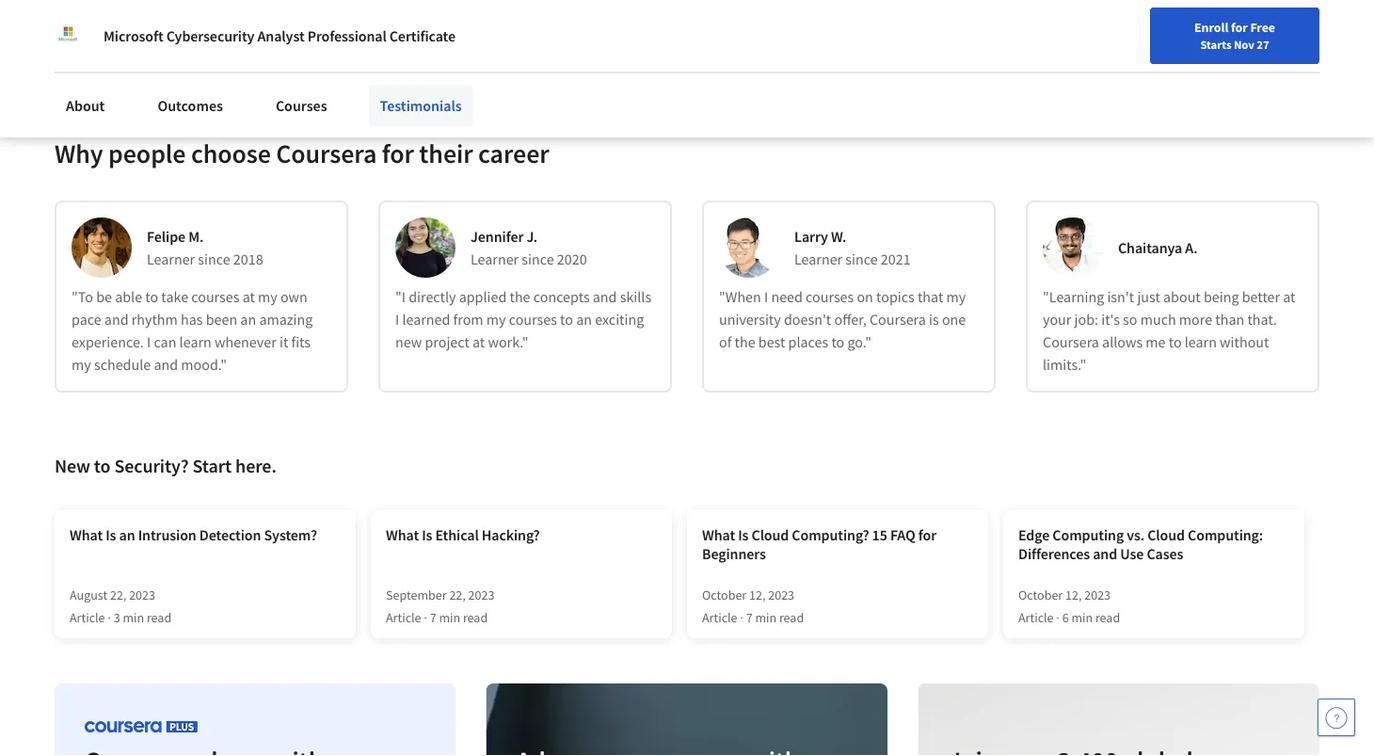 Task type: describe. For each thing, give the bounding box(es) containing it.
from
[[453, 310, 483, 329]]

learner for jennifer
[[471, 250, 519, 269]]

testimonials link
[[369, 85, 473, 126]]

cloud inside edge computing vs. cloud computing: differences and use cases
[[1148, 526, 1185, 545]]

since for m.
[[198, 250, 230, 269]]

coursera plus image
[[85, 721, 198, 733]]

cloud inside 'what is cloud computing? 15 faq for beginners'
[[752, 526, 789, 545]]

"to be able to take courses at my own pace and rhythm has been an amazing experience. i can learn whenever it fits my schedule and mood."
[[72, 288, 313, 374]]

better
[[1242, 288, 1280, 306]]

chaitanya a.
[[1118, 239, 1198, 257]]

2023 for cloud
[[768, 587, 795, 604]]

to inside "when i need courses on topics that my university doesn't offer, coursera is one of the best places to go."
[[832, 333, 845, 352]]

career
[[478, 137, 549, 170]]

being
[[1204, 288, 1239, 306]]

courses link
[[264, 85, 339, 126]]

that.
[[1248, 310, 1277, 329]]

so
[[1123, 310, 1138, 329]]

2023 for an
[[129, 587, 155, 604]]

i inside "i directly applied the concepts and skills i learned from my courses to an exciting new project at work."
[[395, 310, 399, 329]]

detection
[[199, 526, 261, 545]]

banner navigation
[[15, 0, 530, 38]]

coursera inside "when i need courses on topics that my university doesn't offer, coursera is one of the best places to go."
[[870, 310, 926, 329]]

2021
[[881, 250, 911, 269]]

career
[[879, 59, 915, 76]]

job:
[[1075, 310, 1099, 329]]

it
[[280, 333, 288, 352]]

need
[[771, 288, 803, 306]]

new to security? start here.
[[55, 455, 277, 478]]

computing
[[1053, 526, 1124, 545]]

an inside "to be able to take courses at my own pace and rhythm has been an amazing experience. i can learn whenever it fits my schedule and mood."
[[240, 310, 256, 329]]

rhythm
[[132, 310, 178, 329]]

felipe
[[147, 227, 186, 246]]

min for cloud
[[755, 609, 777, 626]]

and up experience.
[[104, 310, 129, 329]]

1 vertical spatial for
[[382, 137, 414, 170]]

english button
[[979, 38, 1093, 99]]

learned
[[402, 310, 450, 329]]

at for better
[[1283, 288, 1296, 306]]

hacking?
[[482, 526, 540, 545]]

about
[[1164, 288, 1201, 306]]

schedule
[[94, 355, 151, 374]]

isn't
[[1107, 288, 1135, 306]]

what for what is an intrusion detection system?
[[70, 526, 103, 545]]

analyst
[[257, 26, 305, 45]]

learn for has
[[179, 333, 212, 352]]

that
[[918, 288, 944, 306]]

7 for ethical
[[430, 609, 436, 626]]

is
[[929, 310, 939, 329]]

learner for felipe
[[147, 250, 195, 269]]

show notifications image
[[1120, 61, 1143, 84]]

one
[[942, 310, 966, 329]]

universities
[[299, 9, 376, 28]]

take
[[161, 288, 188, 306]]

individuals link
[[23, 0, 133, 38]]

microsoft image
[[55, 23, 81, 49]]

at for courses
[[243, 288, 255, 306]]

offer,
[[835, 310, 867, 329]]

october for edge computing vs. cloud computing: differences and use cases
[[1019, 587, 1063, 604]]

your inside the "learning isn't just about being better at your job: it's so much more than that. coursera allows me to learn without limits."
[[1043, 310, 1072, 329]]

2023 for ethical
[[468, 587, 495, 604]]

why people choose coursera for their career
[[55, 137, 549, 170]]

what is ethical hacking?
[[386, 526, 540, 545]]

1 vertical spatial new
[[55, 455, 90, 478]]

min for vs.
[[1072, 609, 1093, 626]]

enroll for free starts nov 27
[[1195, 19, 1276, 52]]

without
[[1220, 333, 1269, 352]]

what for what is cloud computing? 15 faq for beginners
[[702, 526, 735, 545]]

shopping cart: 1 item image
[[934, 52, 970, 82]]

than
[[1216, 310, 1245, 329]]

security
[[98, 31, 143, 47]]

about link
[[55, 85, 116, 126]]

courses inside "i directly applied the concepts and skills i learned from my courses to an exciting new project at work."
[[509, 310, 557, 329]]

my inside "i directly applied the concepts and skills i learned from my courses to an exciting new project at work."
[[487, 310, 506, 329]]

allows
[[1102, 333, 1143, 352]]

"when
[[719, 288, 761, 306]]

cases
[[1147, 545, 1184, 563]]

computing:
[[1188, 526, 1263, 545]]

here.
[[235, 455, 277, 478]]

"to
[[72, 288, 93, 306]]

· for what is ethical hacking?
[[424, 609, 427, 626]]

choose
[[191, 137, 271, 170]]

article for edge computing vs. cloud computing: differences and use cases
[[1019, 609, 1054, 626]]

work."
[[488, 333, 529, 352]]

skills
[[620, 288, 652, 306]]

free
[[1251, 19, 1276, 36]]

universities link
[[271, 0, 384, 38]]

can
[[154, 333, 176, 352]]

chaitanya
[[1118, 239, 1183, 257]]

just
[[1138, 288, 1161, 306]]

amazing
[[259, 310, 313, 329]]

article for what is ethical hacking?
[[386, 609, 421, 626]]

professional
[[308, 26, 387, 45]]

12, for use
[[1066, 587, 1082, 604]]

the inside "i directly applied the concepts and skills i learned from my courses to an exciting new project at work."
[[510, 288, 531, 306]]

coursera inside the "learning isn't just about being better at your job: it's so much more than that. coursera allows me to learn without limits."
[[1043, 333, 1099, 352]]

vs.
[[1127, 526, 1145, 545]]

cybersecurity
[[166, 26, 255, 45]]

to inside "i directly applied the concepts and skills i learned from my courses to an exciting new project at work."
[[560, 310, 573, 329]]

september 22, 2023 article · 7 min read
[[386, 587, 495, 626]]

my left own
[[258, 288, 278, 306]]

new
[[395, 333, 422, 352]]

27
[[1257, 37, 1270, 52]]

the inside "when i need courses on topics that my university doesn't offer, coursera is one of the best places to go."
[[735, 333, 756, 352]]

limits."
[[1043, 355, 1087, 374]]

individuals
[[51, 9, 126, 28]]

to inside the "learning isn't just about being better at your job: it's so much more than that. coursera allows me to learn without limits."
[[1169, 333, 1182, 352]]

"when i need courses on topics that my university doesn't offer, coursera is one of the best places to go."
[[719, 288, 966, 352]]

faq
[[890, 526, 916, 545]]

people
[[108, 137, 186, 170]]

· for edge computing vs. cloud computing: differences and use cases
[[1057, 609, 1060, 626]]

read for ethical
[[463, 609, 488, 626]]

courses
[[276, 96, 327, 115]]

english
[[1013, 59, 1059, 78]]

felipe m. learner since 2018
[[147, 227, 263, 269]]



Task type: vqa. For each thing, say whether or not it's contained in the screenshot.
the review
no



Task type: locate. For each thing, give the bounding box(es) containing it.
min for an
[[123, 609, 144, 626]]

1 horizontal spatial new
[[852, 59, 876, 76]]

1 what from the left
[[70, 526, 103, 545]]

0 vertical spatial the
[[510, 288, 531, 306]]

0 vertical spatial new
[[852, 59, 876, 76]]

None search field
[[268, 49, 579, 87]]

1 vertical spatial i
[[395, 310, 399, 329]]

to left the security?
[[94, 455, 111, 478]]

1 horizontal spatial 7
[[746, 609, 753, 626]]

i inside "to be able to take courses at my own pace and rhythm has been an amazing experience. i can learn whenever it fits my schedule and mood."
[[147, 333, 151, 352]]

· left 3
[[108, 609, 111, 626]]

new left the security?
[[55, 455, 90, 478]]

larry w. learner since 2021
[[795, 227, 911, 269]]

0 horizontal spatial what
[[70, 526, 103, 545]]

to down "concepts"
[[560, 310, 573, 329]]

coursera down courses link at top left
[[276, 137, 377, 170]]

me
[[1146, 333, 1166, 352]]

read for vs.
[[1096, 609, 1120, 626]]

an inside "i directly applied the concepts and skills i learned from my courses to an exciting new project at work."
[[576, 310, 592, 329]]

4 read from the left
[[1096, 609, 1120, 626]]

article down september
[[386, 609, 421, 626]]

what up the august
[[70, 526, 103, 545]]

is left ethical
[[422, 526, 432, 545]]

0 horizontal spatial cloud
[[752, 526, 789, 545]]

project
[[425, 333, 470, 352]]

2020
[[557, 250, 587, 269]]

cloud
[[752, 526, 789, 545], [1148, 526, 1185, 545]]

2023 right the august
[[129, 587, 155, 604]]

go."
[[848, 333, 872, 352]]

article inside october 12, 2023 article · 6 min read
[[1019, 609, 1054, 626]]

3 is from the left
[[738, 526, 749, 545]]

the right of
[[735, 333, 756, 352]]

is for ethical
[[422, 526, 432, 545]]

2023 down 'what is cloud computing? 15 faq for beginners'
[[768, 587, 795, 604]]

find your new career
[[797, 59, 915, 76]]

2 what from the left
[[386, 526, 419, 545]]

12, inside october 12, 2023 article · 6 min read
[[1066, 587, 1082, 604]]

to right me at the right
[[1169, 333, 1182, 352]]

2 min from the left
[[439, 609, 460, 626]]

at
[[243, 288, 255, 306], [1283, 288, 1296, 306], [473, 333, 485, 352]]

courses up offer,
[[806, 288, 854, 306]]

· down beginners
[[740, 609, 744, 626]]

at down the 2018
[[243, 288, 255, 306]]

my up one
[[947, 288, 966, 306]]

1 horizontal spatial october
[[1019, 587, 1063, 604]]

15
[[872, 526, 888, 545]]

read inside september 22, 2023 article · 7 min read
[[463, 609, 488, 626]]

pace
[[72, 310, 101, 329]]

7
[[430, 609, 436, 626], [746, 609, 753, 626]]

1 horizontal spatial courses
[[509, 310, 557, 329]]

2 vertical spatial i
[[147, 333, 151, 352]]

1 horizontal spatial learn
[[1185, 333, 1217, 352]]

article inside september 22, 2023 article · 7 min read
[[386, 609, 421, 626]]

0 horizontal spatial learn
[[179, 333, 212, 352]]

learn down more
[[1185, 333, 1217, 352]]

0 horizontal spatial i
[[147, 333, 151, 352]]

what left ethical
[[386, 526, 419, 545]]

2 vertical spatial coursera
[[1043, 333, 1099, 352]]

article for what is an intrusion detection system?
[[70, 609, 105, 626]]

3 · from the left
[[740, 609, 744, 626]]

article inside the october 12, 2023 article · 7 min read
[[702, 609, 738, 626]]

new inside 'link'
[[852, 59, 876, 76]]

2 horizontal spatial courses
[[806, 288, 854, 306]]

1 vertical spatial your
[[1043, 310, 1072, 329]]

read inside august 22, 2023 article · 3 min read
[[147, 609, 172, 626]]

2 horizontal spatial for
[[1231, 19, 1248, 36]]

read inside the october 12, 2023 article · 7 min read
[[779, 609, 804, 626]]

read for an
[[147, 609, 172, 626]]

m.
[[188, 227, 204, 246]]

be
[[96, 288, 112, 306]]

22, right september
[[449, 587, 466, 604]]

3 read from the left
[[779, 609, 804, 626]]

courses up been
[[191, 288, 240, 306]]

system?
[[264, 526, 317, 545]]

since down w.
[[846, 250, 878, 269]]

article down beginners
[[702, 609, 738, 626]]

1 vertical spatial coursera
[[870, 310, 926, 329]]

1 cloud from the left
[[752, 526, 789, 545]]

learner inside the larry w. learner since 2021
[[795, 250, 843, 269]]

2 2023 from the left
[[468, 587, 495, 604]]

an up whenever
[[240, 310, 256, 329]]

since inside the larry w. learner since 2021
[[846, 250, 878, 269]]

3 since from the left
[[846, 250, 878, 269]]

1 read from the left
[[147, 609, 172, 626]]

1 horizontal spatial at
[[473, 333, 485, 352]]

2 horizontal spatial learner
[[795, 250, 843, 269]]

and inside "i directly applied the concepts and skills i learned from my courses to an exciting new project at work."
[[593, 288, 617, 306]]

use
[[1120, 545, 1144, 563]]

learn inside "to be able to take courses at my own pace and rhythm has been an amazing experience. i can learn whenever it fits my schedule and mood."
[[179, 333, 212, 352]]

1 horizontal spatial the
[[735, 333, 756, 352]]

0 horizontal spatial courses
[[191, 288, 240, 306]]

october down beginners
[[702, 587, 747, 604]]

the right applied at the top left
[[510, 288, 531, 306]]

since for w.
[[846, 250, 878, 269]]

0 horizontal spatial the
[[510, 288, 531, 306]]

and down the can
[[154, 355, 178, 374]]

since for j.
[[522, 250, 554, 269]]

october inside the october 12, 2023 article · 7 min read
[[702, 587, 747, 604]]

2 · from the left
[[424, 609, 427, 626]]

my down experience.
[[72, 355, 91, 374]]

2023 for vs.
[[1085, 587, 1111, 604]]

learn for more
[[1185, 333, 1217, 352]]

12,
[[749, 587, 766, 604], [1066, 587, 1082, 604]]

2 horizontal spatial since
[[846, 250, 878, 269]]

2 learner from the left
[[471, 250, 519, 269]]

3 2023 from the left
[[768, 587, 795, 604]]

coursera up limits."
[[1043, 333, 1099, 352]]

a.
[[1186, 239, 1198, 257]]

2023 inside october 12, 2023 article · 6 min read
[[1085, 587, 1111, 604]]

it's
[[1102, 310, 1120, 329]]

1 horizontal spatial since
[[522, 250, 554, 269]]

1 october from the left
[[702, 587, 747, 604]]

0 horizontal spatial at
[[243, 288, 255, 306]]

min for ethical
[[439, 609, 460, 626]]

min inside october 12, 2023 article · 6 min read
[[1072, 609, 1093, 626]]

your inside 'link'
[[824, 59, 849, 76]]

october 12, 2023 article · 7 min read
[[702, 587, 804, 626]]

what for what is ethical hacking?
[[386, 526, 419, 545]]

2 read from the left
[[463, 609, 488, 626]]

· inside september 22, 2023 article · 7 min read
[[424, 609, 427, 626]]

12, up 6
[[1066, 587, 1082, 604]]

2018
[[233, 250, 263, 269]]

an down "concepts"
[[576, 310, 592, 329]]

2 horizontal spatial an
[[576, 310, 592, 329]]

courses inside "to be able to take courses at my own pace and rhythm has been an amazing experience. i can learn whenever it fits my schedule and mood."
[[191, 288, 240, 306]]

security response
[[98, 31, 199, 47]]

"learning isn't just about being better at your job: it's so much more than that. coursera allows me to learn without limits."
[[1043, 288, 1296, 374]]

learner down larry
[[795, 250, 843, 269]]

1 horizontal spatial an
[[240, 310, 256, 329]]

22, up 3
[[110, 587, 126, 604]]

0 horizontal spatial for
[[382, 137, 414, 170]]

about
[[66, 96, 105, 115]]

22, for ethical
[[449, 587, 466, 604]]

nov
[[1234, 37, 1255, 52]]

learner inside jennifer j. learner since 2020
[[471, 250, 519, 269]]

and up exciting
[[593, 288, 617, 306]]

my inside "when i need courses on topics that my university doesn't offer, coursera is one of the best places to go."
[[947, 288, 966, 306]]

2023 inside august 22, 2023 article · 3 min read
[[129, 587, 155, 604]]

since down m.
[[198, 250, 230, 269]]

i left the can
[[147, 333, 151, 352]]

jennifer j. learner since 2020
[[471, 227, 587, 269]]

edge
[[1019, 526, 1050, 545]]

is for an
[[106, 526, 116, 545]]

1 horizontal spatial what
[[386, 526, 419, 545]]

3 article from the left
[[702, 609, 738, 626]]

coursera image
[[23, 53, 142, 83]]

i inside "when i need courses on topics that my university doesn't offer, coursera is one of the best places to go."
[[764, 288, 768, 306]]

enroll
[[1195, 19, 1229, 36]]

min inside the october 12, 2023 article · 7 min read
[[755, 609, 777, 626]]

why
[[55, 137, 103, 170]]

2023 down what is ethical hacking?
[[468, 587, 495, 604]]

to up rhythm
[[145, 288, 158, 306]]

min right 3
[[123, 609, 144, 626]]

· for what is an intrusion detection system?
[[108, 609, 111, 626]]

1 is from the left
[[106, 526, 116, 545]]

2 12, from the left
[[1066, 587, 1082, 604]]

learn inside the "learning isn't just about being better at your job: it's so much more than that. coursera allows me to learn without limits."
[[1185, 333, 1217, 352]]

3 learner from the left
[[795, 250, 843, 269]]

read right 3
[[147, 609, 172, 626]]

1 learn from the left
[[179, 333, 212, 352]]

to left go."
[[832, 333, 845, 352]]

their
[[419, 137, 473, 170]]

2 horizontal spatial is
[[738, 526, 749, 545]]

fits
[[291, 333, 311, 352]]

for left their
[[382, 137, 414, 170]]

topics
[[877, 288, 915, 306]]

i down "i
[[395, 310, 399, 329]]

2 22, from the left
[[449, 587, 466, 604]]

at right better
[[1283, 288, 1296, 306]]

0 horizontal spatial new
[[55, 455, 90, 478]]

12, for beginners
[[749, 587, 766, 604]]

concepts
[[534, 288, 590, 306]]

outcomes
[[158, 96, 223, 115]]

certificate
[[390, 26, 456, 45]]

1 horizontal spatial is
[[422, 526, 432, 545]]

1 article from the left
[[70, 609, 105, 626]]

learner
[[147, 250, 195, 269], [471, 250, 519, 269], [795, 250, 843, 269]]

"i
[[395, 288, 406, 306]]

1 22, from the left
[[110, 587, 126, 604]]

2 horizontal spatial i
[[764, 288, 768, 306]]

1 horizontal spatial cloud
[[1148, 526, 1185, 545]]

3 min from the left
[[755, 609, 777, 626]]

7 down september
[[430, 609, 436, 626]]

learner inside felipe m. learner since 2018
[[147, 250, 195, 269]]

1 horizontal spatial learner
[[471, 250, 519, 269]]

1 horizontal spatial for
[[919, 526, 937, 545]]

read for cloud
[[779, 609, 804, 626]]

12, down beginners
[[749, 587, 766, 604]]

0 horizontal spatial october
[[702, 587, 747, 604]]

2 horizontal spatial coursera
[[1043, 333, 1099, 352]]

"i directly applied the concepts and skills i learned from my courses to an exciting new project at work."
[[395, 288, 652, 352]]

find your new career link
[[788, 56, 925, 80]]

1 horizontal spatial 22,
[[449, 587, 466, 604]]

beginners
[[702, 545, 766, 563]]

1 7 from the left
[[430, 609, 436, 626]]

0 horizontal spatial 7
[[430, 609, 436, 626]]

12, inside the october 12, 2023 article · 7 min read
[[749, 587, 766, 604]]

1 learner from the left
[[147, 250, 195, 269]]

october up 6
[[1019, 587, 1063, 604]]

1 · from the left
[[108, 609, 111, 626]]

read down 'what is cloud computing? 15 faq for beginners'
[[779, 609, 804, 626]]

0 horizontal spatial coursera
[[276, 137, 377, 170]]

october inside october 12, 2023 article · 6 min read
[[1019, 587, 1063, 604]]

2 horizontal spatial at
[[1283, 288, 1296, 306]]

1 2023 from the left
[[129, 587, 155, 604]]

1 horizontal spatial your
[[1043, 310, 1072, 329]]

3 what from the left
[[702, 526, 735, 545]]

1 horizontal spatial coursera
[[870, 310, 926, 329]]

4 · from the left
[[1057, 609, 1060, 626]]

cloud left computing?
[[752, 526, 789, 545]]

2023 down differences
[[1085, 587, 1111, 604]]

at inside the "learning isn't just about being better at your job: it's so much more than that. coursera allows me to learn without limits."
[[1283, 288, 1296, 306]]

is inside 'what is cloud computing? 15 faq for beginners'
[[738, 526, 749, 545]]

cloud right vs.
[[1148, 526, 1185, 545]]

22, inside august 22, 2023 article · 3 min read
[[110, 587, 126, 604]]

0 horizontal spatial learner
[[147, 250, 195, 269]]

more
[[1179, 310, 1213, 329]]

find
[[797, 59, 822, 76]]

w.
[[831, 227, 847, 246]]

0 horizontal spatial an
[[119, 526, 135, 545]]

0 vertical spatial i
[[764, 288, 768, 306]]

courses up work."
[[509, 310, 557, 329]]

an left intrusion
[[119, 526, 135, 545]]

2 7 from the left
[[746, 609, 753, 626]]

for inside 'what is cloud computing? 15 faq for beginners'
[[919, 526, 937, 545]]

read inside october 12, 2023 article · 6 min read
[[1096, 609, 1120, 626]]

7 inside the october 12, 2023 article · 7 min read
[[746, 609, 753, 626]]

differences
[[1019, 545, 1090, 563]]

4 article from the left
[[1019, 609, 1054, 626]]

at inside "to be able to take courses at my own pace and rhythm has been an amazing experience. i can learn whenever it fits my schedule and mood."
[[243, 288, 255, 306]]

· inside october 12, 2023 article · 6 min read
[[1057, 609, 1060, 626]]

· left 6
[[1057, 609, 1060, 626]]

min inside september 22, 2023 article · 7 min read
[[439, 609, 460, 626]]

"learning
[[1043, 288, 1104, 306]]

jennifer
[[471, 227, 524, 246]]

1 min from the left
[[123, 609, 144, 626]]

and
[[593, 288, 617, 306], [104, 310, 129, 329], [154, 355, 178, 374], [1093, 545, 1118, 563]]

courses inside "when i need courses on topics that my university doesn't offer, coursera is one of the best places to go."
[[806, 288, 854, 306]]

intrusion
[[138, 526, 196, 545]]

article
[[70, 609, 105, 626], [386, 609, 421, 626], [702, 609, 738, 626], [1019, 609, 1054, 626]]

article down the august
[[70, 609, 105, 626]]

at inside "i directly applied the concepts and skills i learned from my courses to an exciting new project at work."
[[473, 333, 485, 352]]

7 inside september 22, 2023 article · 7 min read
[[430, 609, 436, 626]]

· inside august 22, 2023 article · 3 min read
[[108, 609, 111, 626]]

2 since from the left
[[522, 250, 554, 269]]

microsoft
[[104, 26, 163, 45]]

1 vertical spatial the
[[735, 333, 756, 352]]

1 horizontal spatial i
[[395, 310, 399, 329]]

0 vertical spatial your
[[824, 59, 849, 76]]

is left intrusion
[[106, 526, 116, 545]]

article inside august 22, 2023 article · 3 min read
[[70, 609, 105, 626]]

2 october from the left
[[1019, 587, 1063, 604]]

is up the october 12, 2023 article · 7 min read
[[738, 526, 749, 545]]

i left need
[[764, 288, 768, 306]]

min down september
[[439, 609, 460, 626]]

0 vertical spatial for
[[1231, 19, 1248, 36]]

1 horizontal spatial 12,
[[1066, 587, 1082, 604]]

22, for an
[[110, 587, 126, 604]]

22, inside september 22, 2023 article · 7 min read
[[449, 587, 466, 604]]

2 vertical spatial for
[[919, 526, 937, 545]]

outcomes link
[[146, 85, 234, 126]]

has
[[181, 310, 203, 329]]

7 down beginners
[[746, 609, 753, 626]]

and left use
[[1093, 545, 1118, 563]]

0 horizontal spatial 22,
[[110, 587, 126, 604]]

2 learn from the left
[[1185, 333, 1217, 352]]

response
[[146, 31, 199, 47]]

for up nov
[[1231, 19, 1248, 36]]

j.
[[527, 227, 538, 246]]

0 horizontal spatial 12,
[[749, 587, 766, 604]]

what up the october 12, 2023 article · 7 min read
[[702, 526, 735, 545]]

learner down jennifer
[[471, 250, 519, 269]]

2 horizontal spatial what
[[702, 526, 735, 545]]

since inside felipe m. learner since 2018
[[198, 250, 230, 269]]

your down "learning
[[1043, 310, 1072, 329]]

· down september
[[424, 609, 427, 626]]

2 cloud from the left
[[1148, 526, 1185, 545]]

· for what is cloud computing? 15 faq for beginners
[[740, 609, 744, 626]]

4 2023 from the left
[[1085, 587, 1111, 604]]

learner for larry
[[795, 250, 843, 269]]

7 for cloud
[[746, 609, 753, 626]]

min down beginners
[[755, 609, 777, 626]]

4 min from the left
[[1072, 609, 1093, 626]]

read right 6
[[1096, 609, 1120, 626]]

able
[[115, 288, 142, 306]]

larry
[[795, 227, 828, 246]]

coursera down topics
[[870, 310, 926, 329]]

own
[[281, 288, 308, 306]]

learn
[[179, 333, 212, 352], [1185, 333, 1217, 352]]

for inside enroll for free starts nov 27
[[1231, 19, 1248, 36]]

help center image
[[1326, 706, 1348, 729]]

computing?
[[792, 526, 869, 545]]

2 is from the left
[[422, 526, 432, 545]]

2 article from the left
[[386, 609, 421, 626]]

what inside 'what is cloud computing? 15 faq for beginners'
[[702, 526, 735, 545]]

0 horizontal spatial is
[[106, 526, 116, 545]]

since inside jennifer j. learner since 2020
[[522, 250, 554, 269]]

1 12, from the left
[[749, 587, 766, 604]]

1 since from the left
[[198, 250, 230, 269]]

· inside the october 12, 2023 article · 7 min read
[[740, 609, 744, 626]]

new left 'career'
[[852, 59, 876, 76]]

learn down has
[[179, 333, 212, 352]]

my up work."
[[487, 310, 506, 329]]

min inside august 22, 2023 article · 3 min read
[[123, 609, 144, 626]]

article for what is cloud computing? 15 faq for beginners
[[702, 609, 738, 626]]

doesn't
[[784, 310, 832, 329]]

is for cloud
[[738, 526, 749, 545]]

to inside "to be able to take courses at my own pace and rhythm has been an amazing experience. i can learn whenever it fits my schedule and mood."
[[145, 288, 158, 306]]

starts
[[1201, 37, 1232, 52]]

start
[[193, 455, 232, 478]]

0 vertical spatial coursera
[[276, 137, 377, 170]]

since down j.
[[522, 250, 554, 269]]

security?
[[114, 455, 189, 478]]

article left 6
[[1019, 609, 1054, 626]]

for right faq at the bottom
[[919, 526, 937, 545]]

0 horizontal spatial since
[[198, 250, 230, 269]]

at down from
[[473, 333, 485, 352]]

what
[[70, 526, 103, 545], [386, 526, 419, 545], [702, 526, 735, 545]]

best
[[759, 333, 785, 352]]

read down what is ethical hacking?
[[463, 609, 488, 626]]

october for what is cloud computing? 15 faq for beginners
[[702, 587, 747, 604]]

2023 inside the october 12, 2023 article · 7 min read
[[768, 587, 795, 604]]

0 horizontal spatial your
[[824, 59, 849, 76]]

exciting
[[595, 310, 644, 329]]

your right find
[[824, 59, 849, 76]]

learner down "felipe"
[[147, 250, 195, 269]]

places
[[788, 333, 829, 352]]

much
[[1141, 310, 1176, 329]]

of
[[719, 333, 732, 352]]

been
[[206, 310, 237, 329]]

min right 6
[[1072, 609, 1093, 626]]

and inside edge computing vs. cloud computing: differences and use cases
[[1093, 545, 1118, 563]]

2023 inside september 22, 2023 article · 7 min read
[[468, 587, 495, 604]]

mood."
[[181, 355, 227, 374]]



